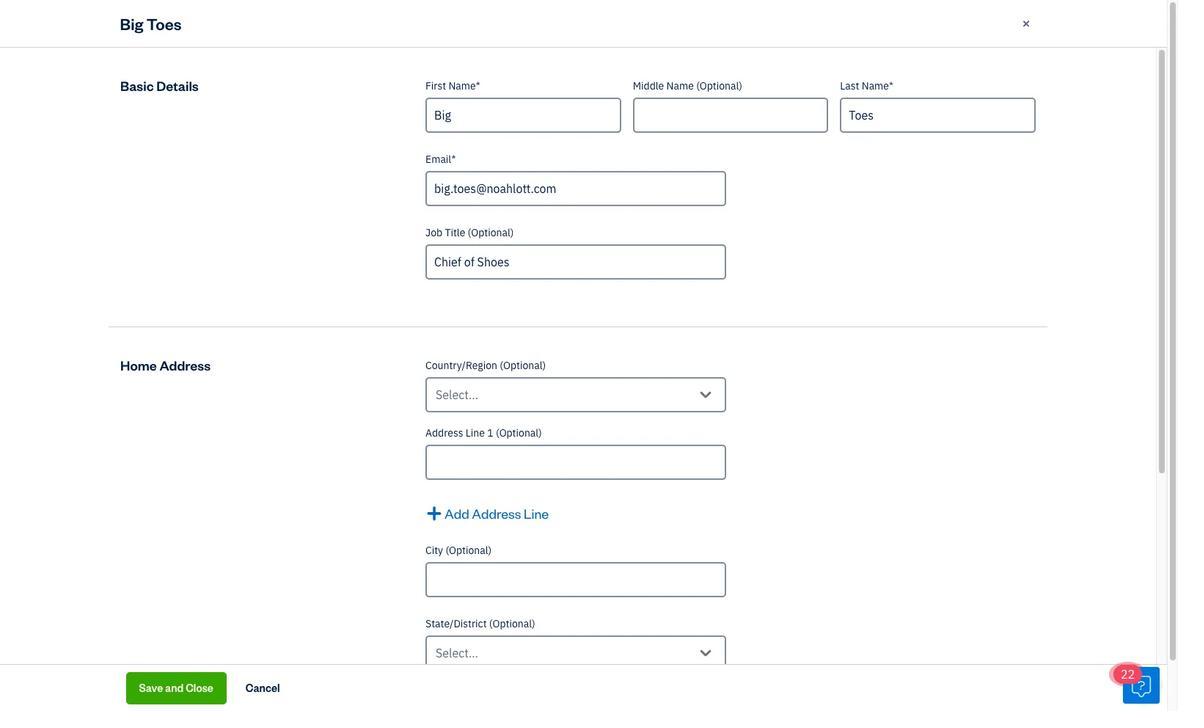 Task type: vqa. For each thing, say whether or not it's contained in the screenshot.
FreshBooks ICON
no



Task type: describe. For each thing, give the bounding box(es) containing it.
business.
[[540, 503, 590, 517]]

to
[[323, 503, 334, 517]]

no phone number no address
[[370, 347, 454, 381]]

admin,
[[434, 485, 471, 500]]

save and close button
[[126, 672, 227, 704]]

accounting image
[[137, 316, 150, 328]]

2 horizontal spatial your
[[514, 503, 537, 517]]

an
[[418, 485, 431, 500]]

details
[[156, 77, 199, 94]]

members
[[351, 485, 401, 500]]

and inside button
[[165, 681, 184, 695]]

first
[[426, 79, 446, 92]]

last name *
[[841, 79, 894, 92]]

invite
[[260, 485, 291, 500]]

details
[[631, 161, 667, 176]]

name for middle
[[667, 79, 694, 92]]

basic details
[[120, 77, 199, 94]]

by
[[522, 161, 534, 176]]

select... for country/region
[[436, 388, 478, 402]]

(optional) right 1
[[496, 426, 542, 440]]

address for add address line
[[472, 505, 521, 522]]

work
[[421, 503, 447, 517]]

email *
[[426, 153, 456, 166]]

1
[[488, 426, 494, 440]]

* for first name *
[[476, 79, 481, 92]]

together
[[450, 503, 495, 517]]

close
[[186, 681, 213, 695]]

middle
[[633, 79, 664, 92]]

basic
[[120, 77, 154, 94]]

state/district
[[426, 617, 487, 630]]

on
[[498, 503, 511, 517]]

title
[[445, 226, 466, 239]]

(optional) right "state/district"
[[489, 617, 536, 630]]

select... for state/district
[[436, 646, 478, 661]]

collaborate
[[337, 503, 396, 517]]

contractor
[[532, 485, 588, 500]]

like
[[669, 161, 688, 176]]

1 vertical spatial your
[[293, 485, 317, 500]]

add address line
[[445, 505, 549, 522]]

name for first
[[449, 79, 476, 92]]

address line 1 (optional)
[[426, 426, 542, 440]]

first name *
[[426, 79, 481, 92]]

team
[[320, 485, 349, 500]]

clients image
[[33, 92, 157, 103]]

add
[[445, 505, 469, 522]]

number
[[417, 347, 454, 360]]

1 no from the top
[[370, 347, 383, 360]]

0 vertical spatial job
[[691, 161, 710, 176]]



Task type: locate. For each thing, give the bounding box(es) containing it.
job right like
[[691, 161, 710, 176]]

0 horizontal spatial line
[[466, 426, 485, 440]]

(optional)
[[697, 79, 743, 92], [468, 226, 514, 239], [500, 359, 546, 372], [496, 426, 542, 440], [446, 544, 492, 557], [489, 617, 536, 630]]

0 horizontal spatial *
[[451, 153, 456, 166]]

big toes
[[120, 13, 182, 34]]

additional
[[576, 161, 628, 176]]

address,
[[742, 161, 788, 176]]

as
[[404, 485, 416, 500]]

country/region
[[426, 359, 498, 372]]

0 vertical spatial line
[[466, 426, 485, 440]]

resource center badge image
[[1124, 667, 1160, 704]]

main element
[[0, 0, 198, 711]]

and
[[791, 161, 811, 176], [399, 503, 419, 517], [165, 681, 184, 695]]

your right of on the top left of page
[[419, 161, 442, 176]]

0 horizontal spatial job
[[426, 226, 443, 239]]

middle name (optional)
[[633, 79, 743, 92]]

accountant
[[260, 503, 320, 517]]

1 horizontal spatial name
[[667, 79, 694, 92]]

line down the contractor
[[524, 505, 549, 522]]

1 vertical spatial and
[[399, 503, 419, 517]]

2 vertical spatial and
[[165, 681, 184, 695]]

cancel button
[[233, 672, 293, 704]]

country/region (optional)
[[426, 359, 546, 372]]

no
[[370, 347, 383, 360], [370, 368, 383, 381]]

* right first at the top left
[[476, 79, 481, 92]]

bt
[[283, 320, 304, 343]]

job
[[691, 161, 710, 176], [426, 226, 443, 239]]

title,
[[713, 161, 739, 176]]

name right first at the top left
[[449, 79, 476, 92]]

2 no from the top
[[370, 368, 383, 381]]

1 vertical spatial line
[[524, 505, 549, 522]]

2 horizontal spatial and
[[791, 161, 811, 176]]

no left phone
[[370, 347, 383, 360]]

your up accountant
[[293, 485, 317, 500]]

cancel
[[246, 681, 280, 695]]

big
[[120, 13, 143, 34]]

2 vertical spatial address
[[472, 505, 521, 522]]

name right last
[[862, 79, 889, 92]]

and right "save"
[[165, 681, 184, 695]]

2 horizontal spatial *
[[889, 79, 894, 92]]

0 vertical spatial select...
[[436, 388, 478, 402]]

number.
[[850, 161, 895, 176]]

last
[[841, 79, 860, 92]]

phone
[[814, 161, 847, 176]]

2 horizontal spatial address
[[472, 505, 521, 522]]

city
[[426, 544, 443, 557]]

line inside button
[[524, 505, 549, 522]]

address
[[385, 368, 423, 381]]

track
[[376, 161, 403, 176]]

0 vertical spatial no
[[370, 347, 383, 360]]

None field
[[426, 98, 621, 133], [633, 98, 829, 133], [841, 98, 1036, 133], [426, 171, 727, 206], [426, 244, 727, 280], [426, 445, 727, 480], [426, 562, 727, 597], [426, 98, 621, 133], [633, 98, 829, 133], [841, 98, 1036, 133], [426, 171, 727, 206], [426, 244, 727, 280], [426, 445, 727, 480], [426, 562, 727, 597]]

0 horizontal spatial and
[[165, 681, 184, 695]]

22 button
[[1114, 665, 1160, 704]]

line
[[466, 426, 485, 440], [524, 505, 549, 522]]

no left address
[[370, 368, 383, 381]]

1 vertical spatial select...
[[436, 646, 478, 661]]

name right middle
[[667, 79, 694, 92]]

* right last
[[889, 79, 894, 92]]

line left 1
[[466, 426, 485, 440]]

3 name from the left
[[862, 79, 889, 92]]

name for last
[[862, 79, 889, 92]]

keep
[[346, 161, 373, 176]]

1 vertical spatial no
[[370, 368, 383, 381]]

2 horizontal spatial name
[[862, 79, 889, 92]]

address right the home
[[160, 357, 211, 374]]

1 horizontal spatial line
[[524, 505, 549, 522]]

select...
[[436, 388, 478, 402], [436, 646, 478, 661]]

add address line button
[[426, 498, 551, 530]]

team
[[445, 161, 472, 176]]

big.toes@noahlott.com
[[370, 327, 479, 340]]

* for last name *
[[889, 79, 894, 92]]

your
[[419, 161, 442, 176], [293, 485, 317, 500], [514, 503, 537, 517]]

address
[[160, 357, 211, 374], [426, 426, 463, 440], [472, 505, 521, 522]]

and inside invite your team members as an admin, employee, contractor or accountant to collaborate and work together on your business.
[[399, 503, 419, 517]]

1 vertical spatial address
[[426, 426, 463, 440]]

(optional) right city
[[446, 544, 492, 557]]

city (optional)
[[426, 544, 492, 557]]

1 name from the left
[[449, 79, 476, 92]]

employee,
[[474, 485, 529, 500]]

2 vertical spatial your
[[514, 503, 537, 517]]

0 vertical spatial address
[[160, 357, 211, 374]]

2 select... from the top
[[436, 646, 478, 661]]

toes
[[147, 13, 182, 34]]

(optional) right middle
[[697, 79, 743, 92]]

adding
[[537, 161, 573, 176]]

home
[[120, 357, 157, 374]]

your right on
[[514, 503, 537, 517]]

of
[[406, 161, 416, 176]]

and left phone
[[791, 161, 811, 176]]

and down as
[[399, 503, 419, 517]]

save
[[139, 681, 163, 695]]

1 horizontal spatial and
[[399, 503, 419, 517]]

go to help image
[[1001, 8, 1025, 30]]

2 name from the left
[[667, 79, 694, 92]]

address left 1
[[426, 426, 463, 440]]

email
[[426, 153, 451, 166]]

address inside add address line button
[[472, 505, 521, 522]]

select... down country/region
[[436, 388, 478, 402]]

name
[[449, 79, 476, 92], [667, 79, 694, 92], [862, 79, 889, 92]]

1 horizontal spatial your
[[419, 161, 442, 176]]

None text field
[[478, 385, 481, 405], [478, 643, 481, 663], [478, 385, 481, 405], [478, 643, 481, 663]]

address down the employee,
[[472, 505, 521, 522]]

phone
[[385, 347, 415, 360]]

(optional) right the title
[[468, 226, 514, 239]]

job left the title
[[426, 226, 443, 239]]

member
[[475, 161, 519, 176]]

(optional) right country/region
[[500, 359, 546, 372]]

* left member
[[451, 153, 456, 166]]

save and close
[[139, 681, 213, 695]]

1 horizontal spatial address
[[426, 426, 463, 440]]

keep track of your team member by adding additional details like job title, address, and phone number.
[[346, 161, 895, 176]]

0 vertical spatial and
[[791, 161, 811, 176]]

*
[[476, 79, 481, 92], [889, 79, 894, 92], [451, 153, 456, 166]]

0 horizontal spatial address
[[160, 357, 211, 374]]

address for home address
[[160, 357, 211, 374]]

select... down "state/district"
[[436, 646, 478, 661]]

1 select... from the top
[[436, 388, 478, 402]]

job title (optional)
[[426, 226, 514, 239]]

0 horizontal spatial name
[[449, 79, 476, 92]]

22
[[1121, 667, 1136, 682]]

1 vertical spatial job
[[426, 226, 443, 239]]

or
[[591, 485, 602, 500]]

home address
[[120, 357, 211, 374]]

1 horizontal spatial *
[[476, 79, 481, 92]]

1 horizontal spatial job
[[691, 161, 710, 176]]

0 horizontal spatial your
[[293, 485, 317, 500]]

invite your team members as an admin, employee, contractor or accountant to collaborate and work together on your business.
[[260, 485, 602, 517]]

state/district (optional)
[[426, 617, 536, 630]]

0 vertical spatial your
[[419, 161, 442, 176]]



